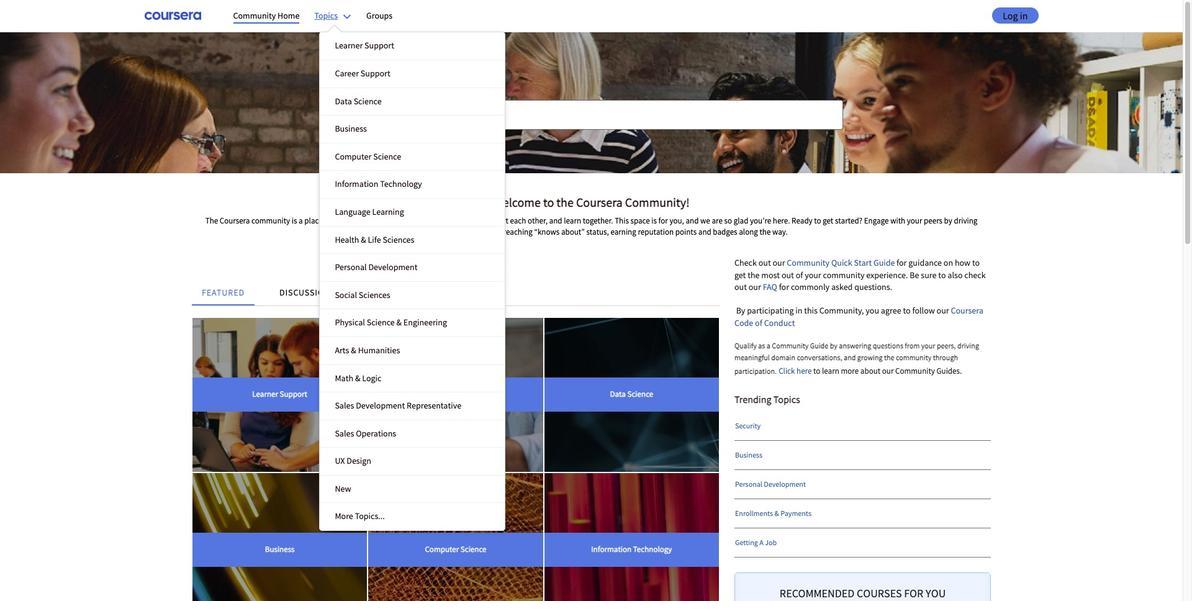 Task type: locate. For each thing, give the bounding box(es) containing it.
1 horizontal spatial business
[[335, 123, 367, 134]]

1 vertical spatial data science link
[[544, 318, 719, 472]]

personal development link up the 'social sciences' link
[[320, 254, 505, 281]]

more
[[335, 511, 353, 522]]

1 vertical spatial information technology link
[[544, 473, 719, 601]]

click here link
[[779, 366, 812, 376]]

2 horizontal spatial for
[[897, 257, 907, 268]]

career support link for data science link for "computer science" link to the top
[[320, 60, 505, 87]]

community up click
[[772, 341, 809, 350]]

2 horizontal spatial coursera
[[951, 305, 984, 316]]

we
[[701, 216, 710, 226]]

conversations, up here
[[797, 352, 842, 362]]

computer science up language learning
[[335, 151, 401, 162]]

coursera inside "coursera code of conduct"
[[951, 305, 984, 316]]

topics right the home
[[314, 10, 338, 21]]

1 horizontal spatial information
[[591, 544, 632, 555]]

out
[[759, 257, 771, 268], [782, 269, 794, 280], [735, 281, 747, 293]]

0 vertical spatial business
[[335, 123, 367, 134]]

2 vertical spatial community
[[896, 352, 932, 362]]

of up the commonly
[[796, 269, 803, 280]]

in left this
[[796, 305, 803, 316]]

our left faq
[[749, 281, 761, 293]]

1 vertical spatial by
[[830, 341, 838, 350]]

information technology inside log in banner
[[335, 178, 422, 190]]

sales for sales development representative
[[335, 400, 354, 411]]

learner inside log in banner
[[335, 40, 363, 51]]

0 horizontal spatial learn
[[564, 216, 581, 226]]

faq
[[763, 281, 777, 293]]

technology
[[380, 178, 422, 190], [633, 544, 672, 555]]

1 horizontal spatial by
[[944, 216, 953, 226]]

1 vertical spatial learner support
[[252, 389, 307, 400]]

for up "reputation"
[[659, 216, 668, 226]]

qualify
[[735, 341, 757, 350]]

0 horizontal spatial domain
[[395, 227, 421, 237]]

sciences right social
[[359, 289, 390, 300]]

0 vertical spatial learner support
[[335, 40, 394, 51]]

1 horizontal spatial personal development
[[735, 479, 806, 489]]

is up "reputation"
[[652, 216, 657, 226]]

2 vertical spatial conversations,
[[797, 352, 842, 362]]

and up the points
[[686, 216, 699, 226]]

1 horizontal spatial learner
[[335, 40, 363, 51]]

the up 'about"'
[[557, 194, 574, 210]]

None field
[[339, 100, 844, 130]]

sales development representative
[[335, 400, 461, 411]]

guide inside qualify as a community guide by answering questions from your peers, driving meaningful domain conversations, and growing the community through participation.
[[810, 341, 829, 350]]

computer science link
[[320, 143, 505, 170], [368, 473, 543, 601]]

1 horizontal spatial personal development link
[[735, 470, 992, 499]]

personal development link up enrollments & payments link
[[735, 470, 992, 499]]

data inside log in banner
[[335, 95, 352, 107]]

sales up ux
[[335, 428, 354, 439]]

participating
[[747, 305, 794, 316]]

0 vertical spatial sales
[[335, 400, 354, 411]]

1 horizontal spatial personal
[[735, 479, 763, 489]]

0 horizontal spatial personal development
[[335, 262, 418, 273]]

data
[[335, 95, 352, 107], [610, 389, 626, 400]]

0 vertical spatial for
[[659, 216, 668, 226]]

0 vertical spatial data science link
[[320, 88, 505, 115]]

connect,
[[333, 216, 362, 226]]

0 horizontal spatial of
[[755, 317, 762, 328]]

groups
[[366, 10, 393, 21]]

information technology link for bottommost "computer science" link
[[544, 473, 719, 601]]

2 vertical spatial for
[[779, 281, 789, 293]]

a inside qualify as a community guide by answering questions from your peers, driving meaningful domain conversations, and growing the community through participation.
[[767, 341, 771, 350]]

check
[[965, 269, 986, 280]]

sales inside sales operations link
[[335, 428, 354, 439]]

1 vertical spatial learner support link
[[193, 318, 367, 472]]

and down we
[[698, 227, 712, 237]]

information technology link for "computer science" link to the top
[[320, 171, 505, 198]]

conversations, up the health & life sciences link
[[381, 216, 430, 226]]

1 vertical spatial your
[[805, 269, 821, 280]]

domain down the language learning link on the left of page
[[395, 227, 421, 237]]

participation.
[[735, 366, 777, 376]]

2 vertical spatial development
[[764, 479, 806, 489]]

0 horizontal spatial for
[[659, 216, 668, 226]]

0 vertical spatial get
[[823, 216, 834, 226]]

community up the commonly
[[787, 257, 830, 268]]

and up "knows
[[549, 216, 562, 226]]

development down health & life sciences
[[369, 262, 418, 273]]

computer science down more topics... link
[[425, 544, 487, 555]]

you're
[[750, 216, 771, 226]]

0 horizontal spatial is
[[292, 216, 297, 226]]

in
[[1020, 9, 1028, 22], [796, 305, 803, 316]]

2 vertical spatial business link
[[193, 473, 367, 601]]

with
[[891, 216, 906, 226]]

community
[[252, 216, 290, 226], [823, 269, 865, 280], [896, 352, 932, 362]]

your down check out our community quick start guide
[[805, 269, 821, 280]]

and
[[549, 216, 562, 226], [686, 216, 699, 226], [698, 227, 712, 237], [844, 352, 856, 362]]

to right agree
[[903, 305, 911, 316]]

coursera down the check
[[951, 305, 984, 316]]

0 horizontal spatial get
[[735, 269, 746, 280]]

career support inside log in banner
[[335, 68, 390, 79]]

coursera right the
[[220, 216, 250, 226]]

driving right peers,
[[958, 341, 979, 350]]

0 vertical spatial topics
[[314, 10, 338, 21]]

domain inside welcome to the coursera community! the coursera community is a place to connect, start conversations, ask questions, support each other, and learn together. this space is for you, and we are so glad you're here. ready to get started? engage with your peers by driving domain conversations, all while reaching "knows about" status, earning reputation points and badges along the way.
[[395, 227, 421, 237]]

1 horizontal spatial domain
[[771, 352, 796, 362]]

community home link
[[233, 10, 300, 23]]

1 vertical spatial community
[[823, 269, 865, 280]]

security link
[[735, 412, 992, 440]]

to right here
[[814, 366, 821, 376]]

&
[[361, 234, 366, 245], [397, 317, 402, 328], [351, 345, 356, 356], [355, 372, 360, 383], [775, 509, 779, 518]]

2 sales from the top
[[335, 428, 354, 439]]

out up by
[[735, 281, 747, 293]]

0 horizontal spatial learner
[[252, 389, 278, 400]]

sales operations link
[[320, 420, 505, 447]]

domain
[[395, 227, 421, 237], [771, 352, 796, 362]]

computer science
[[335, 151, 401, 162], [425, 544, 487, 555]]

your
[[907, 216, 922, 226], [805, 269, 821, 280], [921, 341, 936, 350]]

driving inside welcome to the coursera community! the coursera community is a place to connect, start conversations, ask questions, support each other, and learn together. this space is for you, and we are so glad you're here. ready to get started? engage with your peers by driving domain conversations, all while reaching "knows about" status, earning reputation points and badges along the way.
[[954, 216, 978, 226]]

community,
[[820, 305, 864, 316]]

community!
[[625, 194, 690, 210]]

getting a job link
[[735, 529, 992, 557]]

information technology
[[335, 178, 422, 190], [591, 544, 672, 555]]

experience.
[[866, 269, 908, 280]]

1 vertical spatial computer science link
[[368, 473, 543, 601]]

to right ready
[[814, 216, 821, 226]]

way.
[[773, 227, 788, 237]]

community quick start guide link
[[787, 257, 895, 268]]

a
[[299, 216, 303, 226], [767, 341, 771, 350]]

personal development inside log in banner
[[335, 262, 418, 273]]

for up experience.
[[897, 257, 907, 268]]

a inside welcome to the coursera community! the coursera community is a place to connect, start conversations, ask questions, support each other, and learn together. this space is for you, and we are so glad you're here. ready to get started? engage with your peers by driving domain conversations, all while reaching "knows about" status, earning reputation points and badges along the way.
[[299, 216, 303, 226]]

learner support link for "computer science" link to the top
[[320, 33, 505, 60]]

sales development representative link
[[320, 393, 505, 420]]

get left "started?"
[[823, 216, 834, 226]]

0 vertical spatial personal development
[[335, 262, 418, 273]]

learn
[[564, 216, 581, 226], [822, 366, 840, 376]]

personal down health
[[335, 262, 367, 273]]

0 vertical spatial learn
[[564, 216, 581, 226]]

commonly
[[791, 281, 830, 293]]

the down questions
[[884, 352, 895, 362]]

sales for sales operations
[[335, 428, 354, 439]]

business inside log in banner
[[335, 123, 367, 134]]

business link for data science link for "computer science" link to the top
[[320, 116, 505, 143]]

development for sales development representative link
[[356, 400, 405, 411]]

0 horizontal spatial community
[[252, 216, 290, 226]]

0 vertical spatial in
[[1020, 9, 1028, 22]]

domain up click
[[771, 352, 796, 362]]

1 vertical spatial of
[[755, 317, 762, 328]]

1 vertical spatial career support
[[430, 389, 482, 400]]

1 sales from the top
[[335, 400, 354, 411]]

our inside for guidance on how to get the most out of your community experience. be sure to also check out our
[[749, 281, 761, 293]]

1 vertical spatial domain
[[771, 352, 796, 362]]

physical science & engineering
[[335, 317, 447, 328]]

guides.
[[937, 366, 962, 376]]

personal up enrollments
[[735, 479, 763, 489]]

a right "as" on the bottom of the page
[[767, 341, 771, 350]]

1 vertical spatial out
[[782, 269, 794, 280]]

development for personal development link to the top
[[369, 262, 418, 273]]

learner
[[335, 40, 363, 51], [252, 389, 278, 400]]

1 is from the left
[[292, 216, 297, 226]]

by right the peers at the right top of page
[[944, 216, 953, 226]]

computer
[[335, 151, 372, 162], [425, 544, 459, 555]]

1 vertical spatial data science
[[610, 389, 653, 400]]

career inside log in banner
[[335, 68, 359, 79]]

2 is from the left
[[652, 216, 657, 226]]

data science inside log in banner
[[335, 95, 382, 107]]

learn left more
[[822, 366, 840, 376]]

conversations, inside qualify as a community guide by answering questions from your peers, driving meaningful domain conversations, and growing the community through participation.
[[797, 352, 842, 362]]

coursera up together.
[[576, 194, 623, 210]]

click
[[779, 366, 795, 376]]

2 horizontal spatial community
[[896, 352, 932, 362]]

social sciences link
[[320, 282, 505, 309]]

your right 'with'
[[907, 216, 922, 226]]

0 horizontal spatial learner support
[[252, 389, 307, 400]]

0 vertical spatial community
[[252, 216, 290, 226]]

get down check
[[735, 269, 746, 280]]

conversations,
[[381, 216, 430, 226], [423, 227, 472, 237], [797, 352, 842, 362]]

development
[[369, 262, 418, 273], [356, 400, 405, 411], [764, 479, 806, 489]]

by left answering
[[830, 341, 838, 350]]

1 horizontal spatial learner support
[[335, 40, 394, 51]]

community inside qualify as a community guide by answering questions from your peers, driving meaningful domain conversations, and growing the community through participation.
[[896, 352, 932, 362]]

career support up representative
[[430, 389, 482, 400]]

1 horizontal spatial career support
[[430, 389, 482, 400]]

1 vertical spatial data
[[610, 389, 626, 400]]

language learning
[[335, 206, 404, 217]]

topics button
[[314, 10, 352, 21]]

0 horizontal spatial data
[[335, 95, 352, 107]]

0 vertical spatial data science
[[335, 95, 382, 107]]

career support down "groups" link
[[335, 68, 390, 79]]

and down answering
[[844, 352, 856, 362]]

0 vertical spatial learner support link
[[320, 33, 505, 60]]

logic
[[362, 372, 382, 383]]

1 horizontal spatial coursera
[[576, 194, 623, 210]]

health
[[335, 234, 359, 245]]

0 horizontal spatial topics
[[314, 10, 338, 21]]

peers
[[924, 216, 943, 226]]

0 vertical spatial technology
[[380, 178, 422, 190]]

& left life
[[361, 234, 366, 245]]

of right code
[[755, 317, 762, 328]]

0 vertical spatial of
[[796, 269, 803, 280]]

the down check
[[748, 269, 760, 280]]

0 vertical spatial career support link
[[320, 60, 505, 87]]

for right faq
[[779, 281, 789, 293]]

featured link
[[192, 272, 255, 305]]

trending topics
[[735, 393, 800, 406]]

2 horizontal spatial out
[[782, 269, 794, 280]]

your inside welcome to the coursera community! the coursera community is a place to connect, start conversations, ask questions, support each other, and learn together. this space is for you, and we are so glad you're here. ready to get started? engage with your peers by driving domain conversations, all while reaching "knows about" status, earning reputation points and badges along the way.
[[907, 216, 922, 226]]

information
[[335, 178, 378, 190], [591, 544, 632, 555]]

learn up 'about"'
[[564, 216, 581, 226]]

topics down click
[[774, 393, 800, 406]]

1 vertical spatial driving
[[958, 341, 979, 350]]

coursera code of conduct
[[735, 305, 984, 328]]

of inside "coursera code of conduct"
[[755, 317, 762, 328]]

0 vertical spatial guide
[[874, 257, 895, 268]]

information inside log in banner
[[335, 178, 378, 190]]

are
[[712, 216, 723, 226]]

driving right the peers at the right top of page
[[954, 216, 978, 226]]

about
[[861, 366, 881, 376]]

community left the home
[[233, 10, 276, 21]]

the
[[205, 216, 218, 226]]

career up representative
[[430, 389, 452, 400]]

also
[[948, 269, 963, 280]]

0 horizontal spatial computer
[[335, 151, 372, 162]]

0 horizontal spatial data science link
[[320, 88, 505, 115]]

in right log on the top of the page
[[1020, 9, 1028, 22]]

development up operations
[[356, 400, 405, 411]]

community inside for guidance on how to get the most out of your community experience. be sure to also check out our
[[823, 269, 865, 280]]

your inside for guidance on how to get the most out of your community experience. be sure to also check out our
[[805, 269, 821, 280]]

personal development down health & life sciences
[[335, 262, 418, 273]]

computer down more topics... link
[[425, 544, 459, 555]]

community
[[233, 10, 276, 21], [787, 257, 830, 268], [772, 341, 809, 350], [896, 366, 935, 376]]

personal inside log in banner
[[335, 262, 367, 273]]

follow
[[913, 305, 935, 316]]

1 horizontal spatial is
[[652, 216, 657, 226]]

1 horizontal spatial of
[[796, 269, 803, 280]]

personal development up enrollments & payments
[[735, 479, 806, 489]]

0 vertical spatial by
[[944, 216, 953, 226]]

0 vertical spatial out
[[759, 257, 771, 268]]

development up payments
[[764, 479, 806, 489]]

sciences right life
[[383, 234, 414, 245]]

the
[[557, 194, 574, 210], [760, 227, 771, 237], [748, 269, 760, 280], [884, 352, 895, 362]]

2 vertical spatial coursera
[[951, 305, 984, 316]]

0 horizontal spatial out
[[735, 281, 747, 293]]

guide up experience.
[[874, 257, 895, 268]]

business link
[[320, 116, 505, 143], [735, 441, 992, 470], [193, 473, 367, 601]]

to up the check
[[972, 257, 980, 268]]

sales inside sales development representative link
[[335, 400, 354, 411]]

0 vertical spatial information technology link
[[320, 171, 505, 198]]

1 vertical spatial sales
[[335, 428, 354, 439]]

0 horizontal spatial data science
[[335, 95, 382, 107]]

1 horizontal spatial data science
[[610, 389, 653, 400]]

out right most
[[782, 269, 794, 280]]

to left also
[[939, 269, 946, 280]]

guide up here
[[810, 341, 829, 350]]

enrollments & payments link
[[735, 499, 992, 528]]

1 horizontal spatial information technology link
[[544, 473, 719, 601]]

1 vertical spatial in
[[796, 305, 803, 316]]

0 vertical spatial domain
[[395, 227, 421, 237]]

technology inside log in banner
[[380, 178, 422, 190]]

computer up language
[[335, 151, 372, 162]]

social
[[335, 289, 357, 300]]

community left place
[[252, 216, 290, 226]]

is left place
[[292, 216, 297, 226]]

& right math
[[355, 372, 360, 383]]

out up most
[[759, 257, 771, 268]]

1 vertical spatial sciences
[[359, 289, 390, 300]]

learner support
[[335, 40, 394, 51], [252, 389, 307, 400]]

our up most
[[773, 257, 785, 268]]

1 vertical spatial get
[[735, 269, 746, 280]]

0 vertical spatial career
[[335, 68, 359, 79]]

data science
[[335, 95, 382, 107], [610, 389, 653, 400]]

community up asked
[[823, 269, 865, 280]]

community down 'from'
[[896, 352, 932, 362]]

personal development link
[[320, 254, 505, 281], [735, 470, 992, 499]]

& right arts on the left
[[351, 345, 356, 356]]

0 vertical spatial driving
[[954, 216, 978, 226]]

2 vertical spatial your
[[921, 341, 936, 350]]

learn inside welcome to the coursera community! the coursera community is a place to connect, start conversations, ask questions, support each other, and learn together. this space is for you, and we are so glad you're here. ready to get started? engage with your peers by driving domain conversations, all while reaching "knows about" status, earning reputation points and badges along the way.
[[564, 216, 581, 226]]

1 vertical spatial a
[[767, 341, 771, 350]]

2 horizontal spatial business
[[735, 450, 763, 460]]

career down topics 'dropdown button'
[[335, 68, 359, 79]]

1 vertical spatial information
[[591, 544, 632, 555]]

community inside welcome to the coursera community! the coursera community is a place to connect, start conversations, ask questions, support each other, and learn together. this space is for you, and we are so glad you're here. ready to get started? engage with your peers by driving domain conversations, all while reaching "knows about" status, earning reputation points and badges along the way.
[[252, 216, 290, 226]]

business link for data science link for bottommost "computer science" link
[[193, 473, 367, 601]]

conversations, down the ask
[[423, 227, 472, 237]]

a left place
[[299, 216, 303, 226]]

to
[[543, 194, 554, 210], [324, 216, 331, 226], [814, 216, 821, 226], [972, 257, 980, 268], [939, 269, 946, 280], [903, 305, 911, 316], [814, 366, 821, 376]]

0 horizontal spatial computer science
[[335, 151, 401, 162]]

0 vertical spatial conversations,
[[381, 216, 430, 226]]

design
[[347, 455, 371, 467]]

1 vertical spatial personal
[[735, 479, 763, 489]]

reaching
[[503, 227, 533, 237]]

sales down math
[[335, 400, 354, 411]]

status,
[[586, 227, 609, 237]]

your right 'from'
[[921, 341, 936, 350]]

discussions link
[[270, 272, 346, 305]]

0 horizontal spatial information technology link
[[320, 171, 505, 198]]

to up other,
[[543, 194, 554, 210]]

language
[[335, 206, 371, 217]]

driving inside qualify as a community guide by answering questions from your peers, driving meaningful domain conversations, and growing the community through participation.
[[958, 341, 979, 350]]

& left payments
[[775, 509, 779, 518]]



Task type: vqa. For each thing, say whether or not it's contained in the screenshot.
Business link corresponding to the topmost Computer Science link's Career Support link
yes



Task type: describe. For each thing, give the bounding box(es) containing it.
new
[[335, 483, 351, 494]]

by participating in this community, you agree to follow our
[[735, 305, 951, 316]]

each
[[510, 216, 526, 226]]

health & life sciences link
[[320, 226, 505, 253]]

place
[[305, 216, 323, 226]]

of inside for guidance on how to get the most out of your community experience. be sure to also check out our
[[796, 269, 803, 280]]

here.
[[773, 216, 790, 226]]

conversations, for qualify
[[797, 352, 842, 362]]

more
[[841, 366, 859, 376]]

getting
[[735, 538, 758, 547]]

for inside for guidance on how to get the most out of your community experience. be sure to also check out our
[[897, 257, 907, 268]]

asked
[[831, 281, 853, 293]]

you,
[[670, 216, 684, 226]]

more topics...
[[335, 511, 385, 522]]

your inside qualify as a community guide by answering questions from your peers, driving meaningful domain conversations, and growing the community through participation.
[[921, 341, 936, 350]]

community home
[[233, 10, 300, 21]]

community down 'from'
[[896, 366, 935, 376]]

through
[[933, 352, 958, 362]]

ready
[[792, 216, 813, 226]]

1 horizontal spatial data
[[610, 389, 626, 400]]

support
[[482, 216, 508, 226]]

0 vertical spatial coursera
[[576, 194, 623, 210]]

the inside for guidance on how to get the most out of your community experience. be sure to also check out our
[[748, 269, 760, 280]]

home
[[278, 10, 300, 21]]

new link
[[320, 476, 505, 503]]

how
[[955, 257, 971, 268]]

peers,
[[937, 341, 956, 350]]

life
[[368, 234, 381, 245]]

& for math & logic
[[355, 372, 360, 383]]

log in
[[1003, 9, 1028, 22]]

badges
[[713, 227, 737, 237]]

guidance
[[909, 257, 942, 268]]

getting a job
[[735, 538, 777, 547]]

about"
[[561, 227, 585, 237]]

0 horizontal spatial coursera
[[220, 216, 250, 226]]

engineering
[[404, 317, 447, 328]]

learner support inside log in banner
[[335, 40, 394, 51]]

coursera code of conduct link
[[735, 305, 984, 328]]

other,
[[528, 216, 548, 226]]

groups link
[[366, 10, 393, 22]]

log in banner
[[0, 0, 1183, 531]]

1 vertical spatial business
[[735, 450, 763, 460]]

log
[[1003, 9, 1018, 22]]

faq for commonly asked questions.
[[763, 281, 892, 293]]

get inside welcome to the coursera community! the coursera community is a place to connect, start conversations, ask questions, support each other, and learn together. this space is for you, and we are so glad you're here. ready to get started? engage with your peers by driving domain conversations, all while reaching "knows about" status, earning reputation points and badges along the way.
[[823, 216, 834, 226]]

& for enrollments & payments
[[775, 509, 779, 518]]

personal for the bottom personal development link
[[735, 479, 763, 489]]

discussions
[[279, 287, 336, 298]]

personal development for the bottom personal development link
[[735, 479, 806, 489]]

to right place
[[324, 216, 331, 226]]

0 vertical spatial personal development link
[[320, 254, 505, 281]]

on
[[944, 257, 953, 268]]

together.
[[583, 216, 613, 226]]

2 vertical spatial business
[[265, 544, 295, 555]]

1 horizontal spatial guide
[[874, 257, 895, 268]]

log in button
[[993, 8, 1039, 24]]

trending
[[735, 393, 772, 406]]

& for arts & humanities
[[351, 345, 356, 356]]

1 horizontal spatial computer
[[425, 544, 459, 555]]

1 vertical spatial conversations,
[[423, 227, 472, 237]]

career support link for data science link for bottommost "computer science" link
[[368, 318, 543, 472]]

Search for help text field
[[339, 100, 844, 130]]

1 vertical spatial learn
[[822, 366, 840, 376]]

this
[[615, 216, 629, 226]]

welcome
[[493, 194, 541, 210]]

data science link for bottommost "computer science" link
[[544, 318, 719, 472]]

0 vertical spatial computer science link
[[320, 143, 505, 170]]

conversations, for welcome
[[381, 216, 430, 226]]

and inside qualify as a community guide by answering questions from your peers, driving meaningful domain conversations, and growing the community through participation.
[[844, 352, 856, 362]]

while
[[484, 227, 502, 237]]

earning
[[611, 227, 636, 237]]

learning
[[372, 206, 404, 217]]

you
[[866, 305, 879, 316]]

none field inside log in banner
[[339, 100, 844, 130]]

& for health & life sciences
[[361, 234, 366, 245]]

math
[[335, 372, 353, 383]]

sure
[[921, 269, 937, 280]]

sales operations
[[335, 428, 396, 439]]

physical
[[335, 317, 365, 328]]

learner support link for bottommost "computer science" link
[[193, 318, 367, 472]]

computer inside log in banner
[[335, 151, 372, 162]]

get inside for guidance on how to get the most out of your community experience. be sure to also check out our
[[735, 269, 746, 280]]

more topics... link
[[320, 503, 505, 530]]

1 horizontal spatial for
[[779, 281, 789, 293]]

social sciences
[[335, 289, 390, 300]]

arts
[[335, 345, 349, 356]]

growing
[[858, 352, 883, 362]]

computer science inside log in banner
[[335, 151, 401, 162]]

points
[[675, 227, 697, 237]]

development for the bottom personal development link
[[764, 479, 806, 489]]

community inside log in banner
[[233, 10, 276, 21]]

sciences inside the 'social sciences' link
[[359, 289, 390, 300]]

reputation
[[638, 227, 674, 237]]

by inside welcome to the coursera community! the coursera community is a place to connect, start conversations, ask questions, support each other, and learn together. this space is for you, and we are so glad you're here. ready to get started? engage with your peers by driving domain conversations, all while reaching "knows about" status, earning reputation points and badges along the way.
[[944, 216, 953, 226]]

topics inside log in banner
[[314, 10, 338, 21]]

faq link
[[763, 281, 777, 293]]

topics...
[[355, 511, 385, 522]]

health & life sciences
[[335, 234, 414, 245]]

1 vertical spatial personal development link
[[735, 470, 992, 499]]

1 vertical spatial learner
[[252, 389, 278, 400]]

the down you're
[[760, 227, 771, 237]]

domain inside qualify as a community guide by answering questions from your peers, driving meaningful domain conversations, and growing the community through participation.
[[771, 352, 796, 362]]

enrollments & payments
[[735, 509, 812, 518]]

1 vertical spatial computer science
[[425, 544, 487, 555]]

the inside qualify as a community guide by answering questions from your peers, driving meaningful domain conversations, and growing the community through participation.
[[884, 352, 895, 362]]

our right follow
[[937, 305, 949, 316]]

physical science & engineering link
[[320, 309, 505, 337]]

agree
[[881, 305, 901, 316]]

in inside button
[[1020, 9, 1028, 22]]

our right about
[[882, 366, 894, 376]]

featured
[[202, 287, 245, 298]]

1 vertical spatial information technology
[[591, 544, 672, 555]]

1 vertical spatial technology
[[633, 544, 672, 555]]

ux
[[335, 455, 345, 467]]

click here to learn more about our community guides.
[[779, 366, 962, 376]]

data science link for "computer science" link to the top
[[320, 88, 505, 115]]

code
[[735, 317, 753, 328]]

check out our community quick start guide
[[735, 257, 895, 268]]

& left 'engineering'
[[397, 317, 402, 328]]

questions,
[[445, 216, 480, 226]]

language learning link
[[320, 199, 505, 226]]

most
[[762, 269, 780, 280]]

all
[[474, 227, 482, 237]]

sciences inside the health & life sciences link
[[383, 234, 414, 245]]

1 horizontal spatial out
[[759, 257, 771, 268]]

1 horizontal spatial career
[[430, 389, 452, 400]]

personal development for personal development link to the top
[[335, 262, 418, 273]]

by
[[736, 305, 745, 316]]

conduct
[[764, 317, 795, 328]]

arts & humanities link
[[320, 337, 505, 364]]

2 vertical spatial out
[[735, 281, 747, 293]]

a
[[760, 538, 764, 547]]

answering
[[839, 341, 871, 350]]

from
[[905, 341, 920, 350]]

personal for personal development link to the top
[[335, 262, 367, 273]]

engage
[[864, 216, 889, 226]]

enrollments
[[735, 509, 773, 518]]

community inside qualify as a community guide by answering questions from your peers, driving meaningful domain conversations, and growing the community through participation.
[[772, 341, 809, 350]]

for guidance on how to get the most out of your community experience. be sure to also check out our
[[735, 257, 986, 293]]

ask
[[432, 216, 443, 226]]

by inside qualify as a community guide by answering questions from your peers, driving meaningful domain conversations, and growing the community through participation.
[[830, 341, 838, 350]]

operations
[[356, 428, 396, 439]]

1 horizontal spatial topics
[[774, 393, 800, 406]]

for inside welcome to the coursera community! the coursera community is a place to connect, start conversations, ask questions, support each other, and learn together. this space is for you, and we are so glad you're here. ready to get started? engage with your peers by driving domain conversations, all while reaching "knows about" status, earning reputation points and badges along the way.
[[659, 216, 668, 226]]

1 vertical spatial business link
[[735, 441, 992, 470]]



